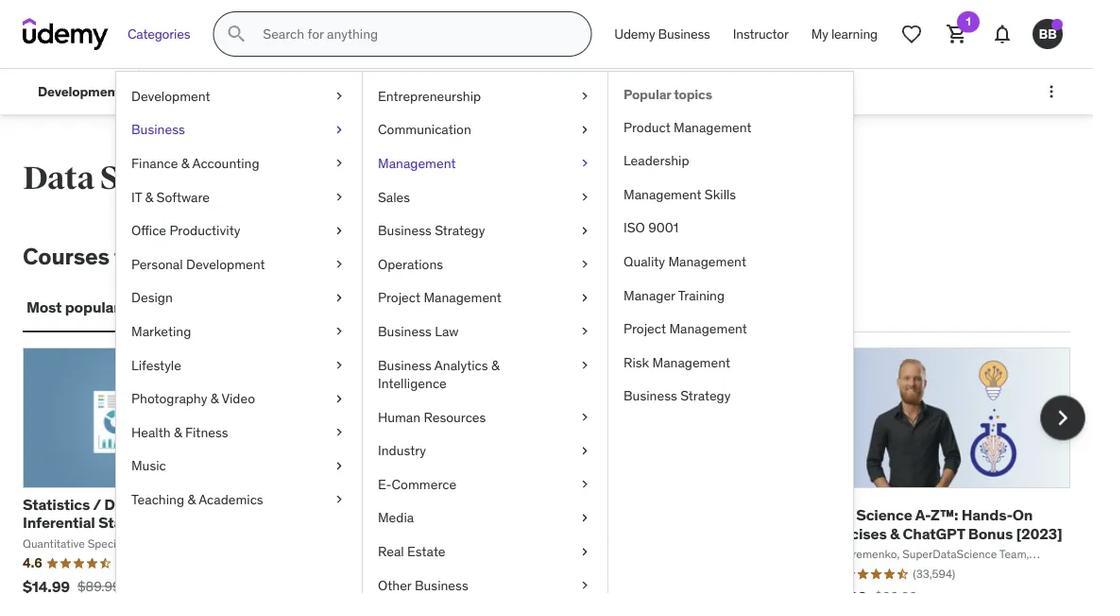 Task type: vqa. For each thing, say whether or not it's contained in the screenshot.
the top subscriptions
no



Task type: describe. For each thing, give the bounding box(es) containing it.
business left 'law'
[[378, 323, 432, 340]]

xsmall image for sales
[[577, 188, 593, 206]]

my learning
[[812, 25, 878, 42]]

science for data science courses
[[100, 159, 211, 198]]

human resources
[[378, 409, 486, 426]]

you
[[182, 242, 220, 270]]

programming
[[558, 83, 637, 100]]

e-commerce link
[[363, 468, 608, 502]]

popular topics
[[624, 86, 712, 103]]

management for business law project management link
[[424, 289, 502, 306]]

in
[[202, 495, 215, 515]]

1
[[966, 14, 971, 29]]

resources
[[424, 409, 486, 426]]

data for data science courses
[[23, 159, 94, 198]]

business strategy for "business strategy" link to the top
[[378, 222, 485, 239]]

xsmall image for marketing
[[332, 322, 347, 341]]

marketing link
[[116, 315, 362, 348]]

finance & accounting link
[[116, 147, 362, 180]]

business up 'operations'
[[378, 222, 432, 239]]

development for personal development
[[186, 256, 265, 273]]

wishlist image
[[901, 23, 923, 45]]

office productivity link
[[116, 214, 362, 248]]

xsmall image for business law
[[577, 322, 593, 341]]

most popular button
[[23, 285, 123, 331]]

development link down submit search icon on the left of page
[[116, 79, 362, 113]]

instructor link
[[722, 11, 800, 57]]

finance & accounting
[[131, 155, 259, 172]]

project management link for business law
[[363, 281, 608, 315]]

xsmall image for business analytics & intelligence
[[577, 356, 593, 375]]

e-
[[378, 476, 392, 493]]

music link
[[116, 449, 362, 483]]

new
[[142, 298, 174, 317]]

web
[[167, 83, 193, 100]]

teaching & academics
[[131, 491, 263, 508]]

estate
[[407, 543, 446, 560]]

& for software
[[145, 188, 153, 205]]

hands-
[[962, 506, 1013, 525]]

courses to get you started
[[23, 242, 302, 270]]

xsmall image for media
[[577, 509, 593, 528]]

video
[[222, 390, 255, 407]]

[2023]
[[1016, 524, 1063, 543]]

business inside "link"
[[131, 121, 185, 138]]

xsmall image for other business
[[577, 576, 593, 594]]

personal development link
[[116, 248, 362, 281]]

data science courses
[[23, 159, 338, 198]]

project management for law
[[378, 289, 502, 306]]

iso 9001
[[624, 219, 679, 236]]

xsmall image for real estate
[[577, 543, 593, 561]]

business inside the business analytics & intelligence
[[378, 356, 432, 374]]

business link
[[116, 113, 362, 147]]

science for data science a-z™: hands-on exercises & chatgpt bonus [2023]
[[856, 506, 912, 525]]

commerce
[[392, 476, 457, 493]]

xsmall image for project management
[[577, 289, 593, 307]]

project for risk
[[624, 320, 666, 337]]

bb
[[1039, 25, 1057, 42]]

xsmall image for development
[[332, 87, 347, 105]]

management for quality management link
[[668, 253, 746, 270]]

instructor
[[733, 25, 789, 42]]

most popular
[[26, 298, 119, 317]]

management inside "link"
[[624, 186, 702, 203]]

management for risk management "link"
[[653, 354, 730, 371]]

marketing
[[131, 323, 191, 340]]

xsmall image for management
[[577, 154, 593, 173]]

arrow pointing to subcategory menu links image
[[135, 69, 152, 114]]

udemy business
[[615, 25, 710, 42]]

training
[[678, 287, 725, 304]]

development for mobile development
[[451, 83, 528, 100]]

business law
[[378, 323, 459, 340]]

programming languages link
[[543, 69, 718, 114]]

1 horizontal spatial statistics
[[98, 513, 166, 533]]

xsmall image for human resources
[[577, 408, 593, 427]]

real estate link
[[363, 535, 608, 569]]

photography & video link
[[116, 382, 362, 416]]

business analytics & intelligence link
[[363, 348, 608, 401]]

started
[[225, 242, 302, 270]]

project for business
[[378, 289, 421, 306]]

communication link
[[363, 113, 608, 147]]

health
[[131, 424, 171, 441]]

e-commerce
[[378, 476, 457, 493]]

categories button
[[116, 11, 202, 57]]

quality management
[[624, 253, 746, 270]]

development link down udemy image
[[23, 69, 135, 114]]

& for video
[[210, 390, 219, 407]]

productivity
[[170, 222, 240, 239]]

risk management
[[624, 354, 730, 371]]

popular
[[624, 86, 671, 103]]

udemy image
[[23, 18, 109, 50]]

iso
[[624, 219, 645, 236]]

design
[[131, 289, 173, 306]]

intelligence
[[378, 375, 447, 392]]

manager training link
[[609, 279, 853, 312]]

my learning link
[[800, 11, 889, 57]]

mobile development link
[[395, 69, 543, 114]]

industry link
[[363, 434, 608, 468]]

personal
[[131, 256, 183, 273]]

leadership link
[[609, 144, 853, 178]]

human resources link
[[363, 401, 608, 434]]

xsmall image for e-commerce
[[577, 475, 593, 494]]

media
[[378, 510, 414, 527]]

management down communication
[[378, 155, 456, 172]]

it
[[131, 188, 142, 205]]

my
[[812, 25, 828, 42]]

business analytics & intelligence
[[378, 356, 499, 392]]

submit search image
[[225, 23, 248, 45]]

project management for management
[[624, 320, 747, 337]]

more subcategory menu links image
[[1042, 82, 1061, 101]]

accounting
[[192, 155, 259, 172]]

you have alerts image
[[1052, 19, 1063, 30]]

inferential
[[23, 513, 95, 533]]

manager
[[624, 287, 675, 304]]

development down categories dropdown button
[[131, 87, 210, 104]]

xsmall image for personal development
[[332, 255, 347, 274]]

& inside the business analytics & intelligence
[[491, 356, 499, 374]]

leadership
[[624, 152, 689, 169]]

xsmall image for design
[[332, 289, 347, 307]]



Task type: locate. For each thing, give the bounding box(es) containing it.
xsmall image inside health & fitness link
[[332, 423, 347, 442]]

1 horizontal spatial business strategy link
[[609, 379, 853, 413]]

quality
[[624, 253, 665, 270]]

project inside management element
[[624, 320, 666, 337]]

2 horizontal spatial science
[[856, 506, 912, 525]]

business strategy link
[[363, 214, 608, 248], [609, 379, 853, 413]]

xsmall image inside business law link
[[577, 322, 593, 341]]

law
[[435, 323, 459, 340]]

manager training
[[624, 287, 725, 304]]

skills
[[705, 186, 736, 203]]

0 horizontal spatial business strategy
[[378, 222, 485, 239]]

exercises
[[820, 524, 887, 543]]

xsmall image inside the music 'link'
[[332, 457, 347, 475]]

xsmall image for health & fitness
[[332, 423, 347, 442]]

personal development
[[131, 256, 265, 273]]

0 horizontal spatial courses
[[23, 242, 110, 270]]

business inside management element
[[624, 387, 677, 404]]

product management link
[[609, 110, 853, 144]]

xsmall image inside office productivity link
[[332, 221, 347, 240]]

0 vertical spatial project management
[[378, 289, 502, 306]]

strategy down risk management "link"
[[681, 387, 731, 404]]

development up 'business' "link"
[[196, 83, 273, 100]]

categories
[[128, 25, 190, 42]]

on
[[1013, 506, 1033, 525]]

xsmall image inside marketing link
[[332, 322, 347, 341]]

management element
[[608, 72, 853, 594]]

business strategy down risk management
[[624, 387, 731, 404]]

data for data science
[[303, 83, 331, 100]]

xsmall image inside the "e-commerce" link
[[577, 475, 593, 494]]

1 vertical spatial science
[[100, 159, 211, 198]]

1 link
[[935, 11, 980, 57]]

project
[[378, 289, 421, 306], [624, 320, 666, 337]]

business up finance
[[131, 121, 185, 138]]

udemy
[[615, 25, 655, 42]]

management inside "link"
[[653, 354, 730, 371]]

xsmall image for business
[[332, 121, 347, 139]]

1 vertical spatial business strategy
[[624, 387, 731, 404]]

xsmall image for finance & accounting
[[332, 154, 347, 173]]

xsmall image for office productivity
[[332, 221, 347, 240]]

notifications image
[[991, 23, 1014, 45]]

xsmall image for entrepreneurship
[[577, 87, 593, 105]]

to
[[114, 242, 137, 270]]

data inside the data science a-z™: hands-on exercises & chatgpt bonus [2023]
[[820, 506, 853, 525]]

0 vertical spatial courses
[[217, 159, 338, 198]]

xsmall image inside industry link
[[577, 442, 593, 460]]

business strategy inside management element
[[624, 387, 731, 404]]

& inside the data science a-z™: hands-on exercises & chatgpt bonus [2023]
[[890, 524, 900, 543]]

development up communication link
[[451, 83, 528, 100]]

& right analytics
[[491, 356, 499, 374]]

1 horizontal spatial project
[[624, 320, 666, 337]]

courses down 'business' "link"
[[217, 159, 338, 198]]

analysis
[[140, 495, 199, 515]]

project management
[[378, 289, 502, 306], [624, 320, 747, 337]]

xsmall image inside management link
[[577, 154, 593, 173]]

xsmall image inside other business link
[[577, 576, 593, 594]]

lifestyle link
[[116, 348, 362, 382]]

management right "risk"
[[653, 354, 730, 371]]

web development
[[167, 83, 273, 100]]

0 vertical spatial strategy
[[435, 222, 485, 239]]

business up intelligence
[[378, 356, 432, 374]]

data left the it at the top left of the page
[[23, 159, 94, 198]]

statistics / data analysis in spss: inferential statistics
[[23, 495, 262, 533]]

management down topics
[[674, 118, 752, 135]]

business strategy link down risk management
[[609, 379, 853, 413]]

development for web development
[[196, 83, 273, 100]]

xsmall image for teaching & academics
[[332, 491, 347, 509]]

mobile development
[[410, 83, 528, 100]]

programming languages
[[558, 83, 703, 100]]

project down manager
[[624, 320, 666, 337]]

1 horizontal spatial project management
[[624, 320, 747, 337]]

development inside 'link'
[[186, 256, 265, 273]]

project management inside management element
[[624, 320, 747, 337]]

data science a-z™: hands-on exercises & chatgpt bonus [2023]
[[820, 506, 1063, 543]]

business strategy
[[378, 222, 485, 239], [624, 387, 731, 404]]

management for product management link
[[674, 118, 752, 135]]

management up 9001
[[624, 186, 702, 203]]

xsmall image for music
[[332, 457, 347, 475]]

1 horizontal spatial strategy
[[681, 387, 731, 404]]

xsmall image inside 'teaching & academics' link
[[332, 491, 347, 509]]

strategy
[[435, 222, 485, 239], [681, 387, 731, 404]]

0 horizontal spatial project management link
[[363, 281, 608, 315]]

management down training
[[669, 320, 747, 337]]

& for academics
[[188, 491, 196, 508]]

1 horizontal spatial business strategy
[[624, 387, 731, 404]]

data right the /
[[104, 495, 137, 515]]

xsmall image for industry
[[577, 442, 593, 460]]

xsmall image
[[332, 87, 347, 105], [577, 87, 593, 105], [332, 121, 347, 139], [332, 221, 347, 240], [577, 255, 593, 274], [577, 322, 593, 341], [577, 442, 593, 460], [332, 491, 347, 509], [577, 576, 593, 594]]

next image
[[1048, 403, 1078, 433]]

1 vertical spatial courses
[[23, 242, 110, 270]]

statistics left the /
[[23, 495, 90, 515]]

teaching
[[131, 491, 184, 508]]

sales
[[378, 188, 410, 205]]

0 horizontal spatial business strategy link
[[363, 214, 608, 248]]

xsmall image for operations
[[577, 255, 593, 274]]

xsmall image for business strategy
[[577, 221, 593, 240]]

it & software link
[[116, 180, 362, 214]]

xsmall image inside personal development 'link'
[[332, 255, 347, 274]]

finance
[[131, 155, 178, 172]]

business strategy for "business strategy" link inside management element
[[624, 387, 731, 404]]

academics
[[199, 491, 263, 508]]

0 horizontal spatial science
[[100, 159, 211, 198]]

xsmall image inside business analytics & intelligence link
[[577, 356, 593, 375]]

xsmall image inside sales link
[[577, 188, 593, 206]]

operations link
[[363, 248, 608, 281]]

statistics / data analysis in spss: inferential statistics link
[[23, 495, 262, 533]]

project management up 'law'
[[378, 289, 502, 306]]

popular
[[65, 298, 119, 317]]

0 horizontal spatial project
[[378, 289, 421, 306]]

human
[[378, 409, 421, 426]]

& right health
[[174, 424, 182, 441]]

business right udemy
[[658, 25, 710, 42]]

product
[[624, 118, 671, 135]]

data for data science a-z™: hands-on exercises & chatgpt bonus [2023]
[[820, 506, 853, 525]]

most
[[26, 298, 62, 317]]

1 vertical spatial business strategy link
[[609, 379, 853, 413]]

spss:
[[218, 495, 262, 515]]

business strategy link inside management element
[[609, 379, 853, 413]]

health & fitness
[[131, 424, 228, 441]]

project management link for risk management
[[609, 312, 853, 346]]

management skills link
[[609, 178, 853, 211]]

xsmall image inside communication link
[[577, 121, 593, 139]]

learning
[[831, 25, 878, 42]]

xsmall image inside lifestyle link
[[332, 356, 347, 375]]

1 horizontal spatial project management link
[[609, 312, 853, 346]]

courses up most popular
[[23, 242, 110, 270]]

xsmall image inside "business strategy" link
[[577, 221, 593, 240]]

0 vertical spatial science
[[334, 83, 379, 100]]

& right finance
[[181, 155, 189, 172]]

business strategy link down management link
[[363, 214, 608, 248]]

Search for anything text field
[[259, 18, 568, 50]]

office
[[131, 222, 166, 239]]

office productivity
[[131, 222, 240, 239]]

real estate
[[378, 543, 446, 560]]

0 vertical spatial business strategy link
[[363, 214, 608, 248]]

1 horizontal spatial courses
[[217, 159, 338, 198]]

project management up risk management
[[624, 320, 747, 337]]

data inside statistics / data analysis in spss: inferential statistics
[[104, 495, 137, 515]]

development link
[[23, 69, 135, 114], [116, 79, 362, 113]]

& left in
[[188, 491, 196, 508]]

& for fitness
[[174, 424, 182, 441]]

& left a-
[[890, 524, 900, 543]]

analytics
[[435, 356, 488, 374]]

management skills
[[624, 186, 736, 203]]

0 vertical spatial project
[[378, 289, 421, 306]]

xsmall image inside media 'link'
[[577, 509, 593, 528]]

it & software
[[131, 188, 210, 205]]

strategy inside management element
[[681, 387, 731, 404]]

science for data science
[[334, 83, 379, 100]]

0 horizontal spatial strategy
[[435, 222, 485, 239]]

xsmall image inside photography & video "link"
[[332, 390, 347, 408]]

0 horizontal spatial project management
[[378, 289, 502, 306]]

0 horizontal spatial statistics
[[23, 495, 90, 515]]

xsmall image inside finance & accounting link
[[332, 154, 347, 173]]

strategy down sales link
[[435, 222, 485, 239]]

& right the it at the top left of the page
[[145, 188, 153, 205]]

xsmall image inside 'business' "link"
[[332, 121, 347, 139]]

management for risk management project management link
[[669, 320, 747, 337]]

business strategy up 'operations'
[[378, 222, 485, 239]]

chatgpt
[[903, 524, 965, 543]]

xsmall image for photography & video
[[332, 390, 347, 408]]

0 vertical spatial business strategy
[[378, 222, 485, 239]]

xsmall image inside it & software "link"
[[332, 188, 347, 206]]

xsmall image inside the design link
[[332, 289, 347, 307]]

photography
[[131, 390, 207, 407]]

& for accounting
[[181, 155, 189, 172]]

data up 'business' "link"
[[303, 83, 331, 100]]

real
[[378, 543, 404, 560]]

science inside the data science a-z™: hands-on exercises & chatgpt bonus [2023]
[[856, 506, 912, 525]]

xsmall image
[[577, 121, 593, 139], [332, 154, 347, 173], [577, 154, 593, 173], [332, 188, 347, 206], [577, 188, 593, 206], [577, 221, 593, 240], [332, 255, 347, 274], [332, 289, 347, 307], [577, 289, 593, 307], [332, 322, 347, 341], [332, 356, 347, 375], [577, 356, 593, 375], [332, 390, 347, 408], [577, 408, 593, 427], [332, 423, 347, 442], [332, 457, 347, 475], [577, 475, 593, 494], [577, 509, 593, 528], [577, 543, 593, 561]]

2 vertical spatial science
[[856, 506, 912, 525]]

design link
[[116, 281, 362, 315]]

1 vertical spatial project
[[624, 320, 666, 337]]

communication
[[378, 121, 471, 138]]

1 vertical spatial project management
[[624, 320, 747, 337]]

bb link
[[1025, 11, 1071, 57]]

z™:
[[931, 506, 959, 525]]

carousel element
[[23, 348, 1086, 594]]

other business
[[378, 577, 468, 594]]

1 vertical spatial strategy
[[681, 387, 731, 404]]

shopping cart with 1 item image
[[946, 23, 969, 45]]

software
[[156, 188, 210, 205]]

project management link up 'law'
[[363, 281, 608, 315]]

topics
[[674, 86, 712, 103]]

business down estate
[[415, 577, 468, 594]]

1 horizontal spatial science
[[334, 83, 379, 100]]

xsmall image inside project management link
[[577, 289, 593, 307]]

management up 'law'
[[424, 289, 502, 306]]

management link
[[363, 147, 608, 180]]

business down "risk"
[[624, 387, 677, 404]]

xsmall image inside entrepreneurship link
[[577, 87, 593, 105]]

data science
[[303, 83, 379, 100]]

data science link
[[288, 69, 395, 114]]

other business link
[[363, 569, 608, 594]]

statistics down teaching in the left of the page
[[98, 513, 166, 533]]

& left video
[[210, 390, 219, 407]]

management up training
[[668, 253, 746, 270]]

9001
[[648, 219, 679, 236]]

a-
[[915, 506, 931, 525]]

xsmall image inside human resources link
[[577, 408, 593, 427]]

xsmall image for it & software
[[332, 188, 347, 206]]

data
[[303, 83, 331, 100], [23, 159, 94, 198], [104, 495, 137, 515], [820, 506, 853, 525]]

other
[[378, 577, 412, 594]]

data left a-
[[820, 506, 853, 525]]

photography & video
[[131, 390, 255, 407]]

business law link
[[363, 315, 608, 348]]

music
[[131, 457, 166, 474]]

development down office productivity link
[[186, 256, 265, 273]]

get
[[141, 242, 177, 270]]

udemy business link
[[603, 11, 722, 57]]

project down 'operations'
[[378, 289, 421, 306]]

project management link down training
[[609, 312, 853, 346]]

xsmall image inside operations link
[[577, 255, 593, 274]]

xsmall image inside real estate link
[[577, 543, 593, 561]]

development down udemy image
[[38, 83, 120, 100]]

xsmall image for lifestyle
[[332, 356, 347, 375]]

xsmall image for communication
[[577, 121, 593, 139]]



